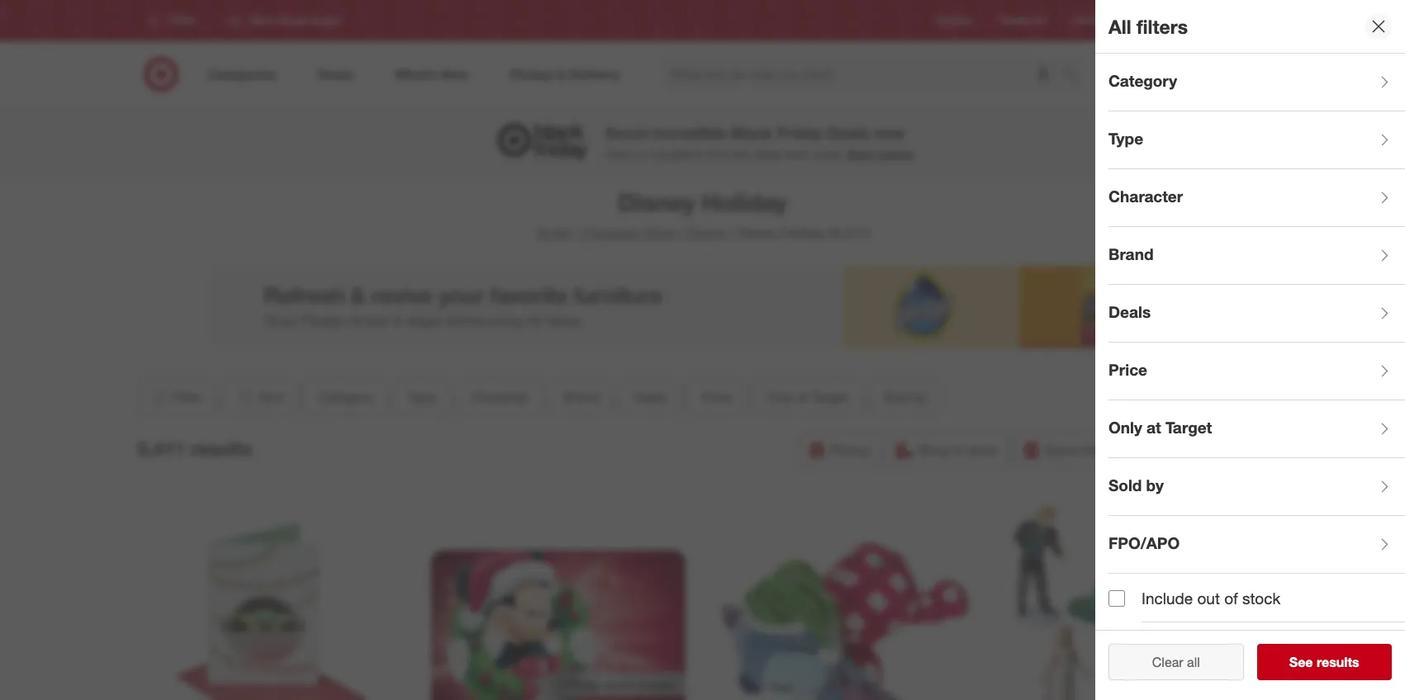 Task type: locate. For each thing, give the bounding box(es) containing it.
holiday up disney link
[[702, 188, 787, 217]]

1 horizontal spatial sold
[[1109, 476, 1142, 495]]

search button
[[1055, 56, 1095, 96]]

0 vertical spatial sold by button
[[869, 379, 942, 416]]

start
[[847, 147, 874, 161]]

0 vertical spatial holiday
[[702, 188, 787, 217]]

price
[[1109, 360, 1148, 379], [702, 389, 732, 406]]

0 vertical spatial at
[[797, 389, 808, 406]]

type
[[1109, 129, 1144, 148], [408, 389, 436, 406]]

2 vertical spatial deals
[[634, 389, 667, 406]]

deals
[[827, 124, 870, 143], [1109, 302, 1151, 321], [634, 389, 667, 406]]

0 horizontal spatial results
[[190, 437, 252, 460]]

1 vertical spatial deals
[[1109, 302, 1151, 321]]

character shop link
[[583, 225, 676, 241]]

2 horizontal spatial /
[[730, 225, 735, 241]]

2 horizontal spatial deals
[[1109, 302, 1151, 321]]

by
[[914, 389, 928, 406], [1147, 476, 1164, 495]]

top
[[650, 147, 667, 161]]

0 horizontal spatial price
[[702, 389, 732, 406]]

0 horizontal spatial type button
[[394, 379, 450, 416]]

1 horizontal spatial /
[[679, 225, 684, 241]]

0 vertical spatial character
[[1109, 186, 1183, 205]]

at
[[797, 389, 808, 406], [1147, 418, 1162, 437]]

brand
[[1109, 244, 1154, 263], [564, 389, 599, 406]]

all
[[1188, 654, 1200, 671]]

0 vertical spatial type
[[1109, 129, 1144, 148]]

target inside disney holiday target / character shop / disney / disney holiday (5,411)
[[536, 225, 572, 241]]

target up the 'shipping'
[[1166, 418, 1213, 437]]

only at target button
[[753, 379, 862, 416], [1109, 401, 1406, 459]]

1 / from the left
[[575, 225, 579, 241]]

sold
[[883, 389, 910, 406], [1109, 476, 1142, 495]]

only at target up pickup button
[[767, 389, 848, 406]]

results right the see
[[1317, 654, 1360, 671]]

only at target
[[767, 389, 848, 406], [1109, 418, 1213, 437]]

shipping
[[1205, 442, 1257, 459]]

/
[[575, 225, 579, 241], [679, 225, 684, 241], [730, 225, 735, 241]]

0 vertical spatial sold by
[[883, 389, 928, 406]]

0 horizontal spatial brand
[[564, 389, 599, 406]]

1 horizontal spatial results
[[1317, 654, 1360, 671]]

shop in store button
[[888, 432, 1008, 469]]

holiday left "(5,411)"
[[782, 225, 826, 241]]

0 vertical spatial deals
[[827, 124, 870, 143]]

include out of stock
[[1142, 589, 1281, 608]]

1 horizontal spatial type
[[1109, 129, 1144, 148]]

shop
[[645, 225, 676, 241], [918, 442, 950, 459]]

sold down delivery at the bottom of page
[[1109, 476, 1142, 495]]

score incredible black friday deals now save on top gifts & find new deals each week. start saving
[[606, 124, 913, 161]]

disney frozen - disney store image
[[1007, 504, 1262, 701], [1007, 504, 1262, 701]]

christmas card beautiful christmas star wars - papyrus image
[[144, 504, 398, 701], [144, 504, 398, 701]]

category right sort
[[318, 389, 373, 406]]

0 vertical spatial deals button
[[1109, 285, 1406, 343]]

weekly
[[1000, 14, 1032, 27]]

results
[[190, 437, 252, 460], [1317, 654, 1360, 671]]

1 horizontal spatial brand
[[1109, 244, 1154, 263]]

results right 5,411
[[190, 437, 252, 460]]

shop left disney link
[[645, 225, 676, 241]]

sold by down delivery at the bottom of page
[[1109, 476, 1164, 495]]

Include out of stock checkbox
[[1109, 590, 1126, 607]]

disney up the advertisement region
[[687, 225, 727, 241]]

1 vertical spatial shop
[[918, 442, 950, 459]]

only
[[767, 389, 794, 406], [1109, 418, 1143, 437]]

0 vertical spatial brand button
[[1109, 227, 1406, 285]]

only at target inside all filters dialog
[[1109, 418, 1213, 437]]

deals button
[[1109, 285, 1406, 343], [620, 379, 681, 416]]

0 horizontal spatial price button
[[688, 379, 746, 416]]

0 vertical spatial sold
[[883, 389, 910, 406]]

0 horizontal spatial only
[[767, 389, 794, 406]]

pickup button
[[800, 432, 881, 469]]

see
[[1290, 654, 1314, 671]]

1 vertical spatial category
[[318, 389, 373, 406]]

character inside disney holiday target / character shop / disney / disney holiday (5,411)
[[583, 225, 641, 241]]

weekly ad
[[1000, 14, 1047, 27]]

0 vertical spatial brand
[[1109, 244, 1154, 263]]

shop left in
[[918, 442, 950, 459]]

type button
[[1109, 112, 1406, 169], [394, 379, 450, 416]]

target left character shop link
[[536, 225, 572, 241]]

sold by button up shop in store button
[[869, 379, 942, 416]]

0 vertical spatial category button
[[1109, 54, 1406, 112]]

1 vertical spatial type button
[[394, 379, 450, 416]]

1 vertical spatial brand button
[[550, 379, 613, 416]]

target inside all filters dialog
[[1166, 418, 1213, 437]]

1 vertical spatial sold by button
[[1109, 459, 1406, 516]]

now
[[874, 124, 905, 143]]

1 vertical spatial holiday
[[782, 225, 826, 241]]

1 vertical spatial only
[[1109, 418, 1143, 437]]

only at target up delivery at the bottom of page
[[1109, 418, 1213, 437]]

1 vertical spatial character button
[[457, 379, 543, 416]]

1 vertical spatial type
[[408, 389, 436, 406]]

0 vertical spatial by
[[914, 389, 928, 406]]

by inside all filters dialog
[[1147, 476, 1164, 495]]

0 horizontal spatial only at target
[[767, 389, 848, 406]]

1 vertical spatial sold
[[1109, 476, 1142, 495]]

same day delivery
[[1045, 442, 1157, 459]]

1 vertical spatial deals button
[[620, 379, 681, 416]]

0 vertical spatial price
[[1109, 360, 1148, 379]]

weekly ad link
[[1000, 14, 1047, 28]]

shop inside button
[[918, 442, 950, 459]]

1 horizontal spatial only at target
[[1109, 418, 1213, 437]]

disney lilo & stitch christmas kids' cuddleez pillow image
[[719, 504, 973, 701], [719, 504, 973, 701]]

1 vertical spatial sold by
[[1109, 476, 1164, 495]]

What can we help you find? suggestions appear below search field
[[661, 56, 1067, 93]]

1 vertical spatial results
[[1317, 654, 1360, 671]]

0 horizontal spatial brand button
[[550, 379, 613, 416]]

all
[[1109, 15, 1132, 38]]

1 horizontal spatial type button
[[1109, 112, 1406, 169]]

0 horizontal spatial at
[[797, 389, 808, 406]]

sold by button down the 'shipping'
[[1109, 459, 1406, 516]]

sold by
[[883, 389, 928, 406], [1109, 476, 1164, 495]]

1 vertical spatial brand
[[564, 389, 599, 406]]

clear
[[1153, 654, 1184, 671]]

1 horizontal spatial price
[[1109, 360, 1148, 379]]

target
[[1139, 14, 1166, 27], [536, 225, 572, 241], [812, 389, 848, 406], [1166, 418, 1213, 437]]

1 horizontal spatial at
[[1147, 418, 1162, 437]]

stock
[[1243, 589, 1281, 608]]

0 horizontal spatial by
[[914, 389, 928, 406]]

1 vertical spatial at
[[1147, 418, 1162, 437]]

1 horizontal spatial sold by
[[1109, 476, 1164, 495]]

2 vertical spatial character
[[471, 389, 529, 406]]

at up delivery at the bottom of page
[[1147, 418, 1162, 437]]

0 horizontal spatial character
[[471, 389, 529, 406]]

same day delivery button
[[1015, 432, 1168, 469]]

2 / from the left
[[679, 225, 684, 241]]

0 horizontal spatial type
[[408, 389, 436, 406]]

1 vertical spatial only at target
[[1109, 418, 1213, 437]]

0 horizontal spatial category
[[318, 389, 373, 406]]

disney gift card (email delivery) image
[[431, 504, 686, 701]]

0 vertical spatial results
[[190, 437, 252, 460]]

0 horizontal spatial character button
[[457, 379, 543, 416]]

1 horizontal spatial shop
[[918, 442, 950, 459]]

2 horizontal spatial character
[[1109, 186, 1183, 205]]

1 horizontal spatial character
[[583, 225, 641, 241]]

ad
[[1034, 14, 1047, 27]]

target left circle
[[1139, 14, 1166, 27]]

0 horizontal spatial sold by button
[[869, 379, 942, 416]]

0 horizontal spatial shop
[[645, 225, 676, 241]]

holiday
[[702, 188, 787, 217], [782, 225, 826, 241]]

category button
[[1109, 54, 1406, 112], [304, 379, 387, 416]]

1 horizontal spatial deals
[[827, 124, 870, 143]]

0 vertical spatial type button
[[1109, 112, 1406, 169]]

see results
[[1290, 654, 1360, 671]]

sold by up shop in store button
[[883, 389, 928, 406]]

0 vertical spatial category
[[1109, 71, 1178, 90]]

category down all filters
[[1109, 71, 1178, 90]]

1 horizontal spatial deals button
[[1109, 285, 1406, 343]]

sold by button
[[869, 379, 942, 416], [1109, 459, 1406, 516]]

disney
[[618, 188, 695, 217], [687, 225, 727, 241], [738, 225, 778, 241]]

/ right target link
[[575, 225, 579, 241]]

character button
[[1109, 169, 1406, 227], [457, 379, 543, 416]]

by down delivery at the bottom of page
[[1147, 476, 1164, 495]]

by up shop in store button
[[914, 389, 928, 406]]

filters
[[1137, 15, 1188, 38]]

0 vertical spatial character button
[[1109, 169, 1406, 227]]

price button
[[1109, 343, 1406, 401], [688, 379, 746, 416]]

deals
[[754, 147, 782, 161]]

0 horizontal spatial category button
[[304, 379, 387, 416]]

brand inside all filters dialog
[[1109, 244, 1154, 263]]

redcard
[[1073, 14, 1113, 27]]

/ right disney link
[[730, 225, 735, 241]]

filter button
[[138, 379, 215, 416]]

shipping button
[[1174, 432, 1268, 469]]

1 vertical spatial by
[[1147, 476, 1164, 495]]

/ left disney link
[[679, 225, 684, 241]]

1 horizontal spatial category
[[1109, 71, 1178, 90]]

&
[[696, 147, 704, 161]]

category
[[1109, 71, 1178, 90], [318, 389, 373, 406]]

at up pickup button
[[797, 389, 808, 406]]

results inside "see results" button
[[1317, 654, 1360, 671]]

sold inside all filters dialog
[[1109, 476, 1142, 495]]

0 horizontal spatial /
[[575, 225, 579, 241]]

sold up shop in store button
[[883, 389, 910, 406]]

1 vertical spatial character
[[583, 225, 641, 241]]

1 horizontal spatial by
[[1147, 476, 1164, 495]]

clear all button
[[1109, 645, 1244, 681]]

0 vertical spatial only
[[767, 389, 794, 406]]

0 vertical spatial shop
[[645, 225, 676, 241]]

character
[[1109, 186, 1183, 205], [583, 225, 641, 241], [471, 389, 529, 406]]

gifts
[[671, 147, 693, 161]]

brand button
[[1109, 227, 1406, 285], [550, 379, 613, 416]]

0 horizontal spatial deals
[[634, 389, 667, 406]]

1 horizontal spatial only
[[1109, 418, 1143, 437]]



Task type: describe. For each thing, give the bounding box(es) containing it.
all filters dialog
[[1096, 0, 1406, 701]]

at inside all filters dialog
[[1147, 418, 1162, 437]]

target circle
[[1139, 14, 1195, 27]]

pickup
[[830, 442, 870, 459]]

deals inside all filters dialog
[[1109, 302, 1151, 321]]

redcard link
[[1073, 14, 1113, 28]]

each
[[785, 147, 810, 161]]

1 horizontal spatial only at target button
[[1109, 401, 1406, 459]]

character inside all filters dialog
[[1109, 186, 1183, 205]]

store
[[967, 442, 997, 459]]

target link
[[536, 225, 572, 241]]

5,411 results
[[138, 437, 252, 460]]

sort
[[258, 389, 284, 406]]

include
[[1142, 589, 1193, 608]]

on
[[634, 147, 647, 161]]

sold by inside all filters dialog
[[1109, 476, 1164, 495]]

0 horizontal spatial only at target button
[[753, 379, 862, 416]]

filter
[[173, 389, 202, 406]]

out
[[1198, 589, 1220, 608]]

shop in store
[[918, 442, 997, 459]]

saving
[[878, 147, 913, 161]]

clear all
[[1153, 654, 1200, 671]]

advertisement region
[[207, 266, 1199, 349]]

1 vertical spatial price
[[702, 389, 732, 406]]

score
[[606, 124, 649, 143]]

1 horizontal spatial character button
[[1109, 169, 1406, 227]]

target up pickup button
[[812, 389, 848, 406]]

5,411
[[138, 437, 185, 460]]

results for see results
[[1317, 654, 1360, 671]]

disney right disney link
[[738, 225, 778, 241]]

3 / from the left
[[730, 225, 735, 241]]

registry
[[937, 14, 973, 27]]

fpo/apo button
[[1109, 516, 1406, 574]]

deals button inside all filters dialog
[[1109, 285, 1406, 343]]

1 horizontal spatial sold by button
[[1109, 459, 1406, 516]]

1 horizontal spatial brand button
[[1109, 227, 1406, 285]]

all filters
[[1109, 15, 1188, 38]]

target circle link
[[1139, 14, 1195, 28]]

disney link
[[687, 225, 727, 241]]

in
[[953, 442, 964, 459]]

incredible
[[654, 124, 727, 143]]

shop inside disney holiday target / character shop / disney / disney holiday (5,411)
[[645, 225, 676, 241]]

0 horizontal spatial sold
[[883, 389, 910, 406]]

day
[[1083, 442, 1106, 459]]

only inside all filters dialog
[[1109, 418, 1143, 437]]

(5,411)
[[830, 225, 870, 241]]

registry link
[[937, 14, 973, 28]]

deals inside score incredible black friday deals now save on top gifts & find new deals each week. start saving
[[827, 124, 870, 143]]

friday
[[778, 124, 823, 143]]

week.
[[813, 147, 844, 161]]

type inside all filters dialog
[[1109, 129, 1144, 148]]

search
[[1055, 67, 1095, 84]]

1 vertical spatial category button
[[304, 379, 387, 416]]

delivery
[[1109, 442, 1157, 459]]

disney holiday target / character shop / disney / disney holiday (5,411)
[[536, 188, 870, 241]]

price inside all filters dialog
[[1109, 360, 1148, 379]]

0 horizontal spatial sold by
[[883, 389, 928, 406]]

disney up character shop link
[[618, 188, 695, 217]]

1 horizontal spatial price button
[[1109, 343, 1406, 401]]

circle
[[1169, 14, 1195, 27]]

0 vertical spatial only at target
[[767, 389, 848, 406]]

black
[[731, 124, 773, 143]]

find
[[707, 147, 726, 161]]

see results button
[[1257, 645, 1392, 681]]

sort button
[[221, 379, 298, 416]]

1 horizontal spatial category button
[[1109, 54, 1406, 112]]

category inside all filters dialog
[[1109, 71, 1178, 90]]

type button inside all filters dialog
[[1109, 112, 1406, 169]]

new
[[729, 147, 751, 161]]

fpo/apo
[[1109, 534, 1180, 553]]

save
[[606, 147, 631, 161]]

results for 5,411 results
[[190, 437, 252, 460]]

same
[[1045, 442, 1079, 459]]

of
[[1225, 589, 1238, 608]]

0 horizontal spatial deals button
[[620, 379, 681, 416]]



Task type: vqa. For each thing, say whether or not it's contained in the screenshot.
Wed, at the bottom
no



